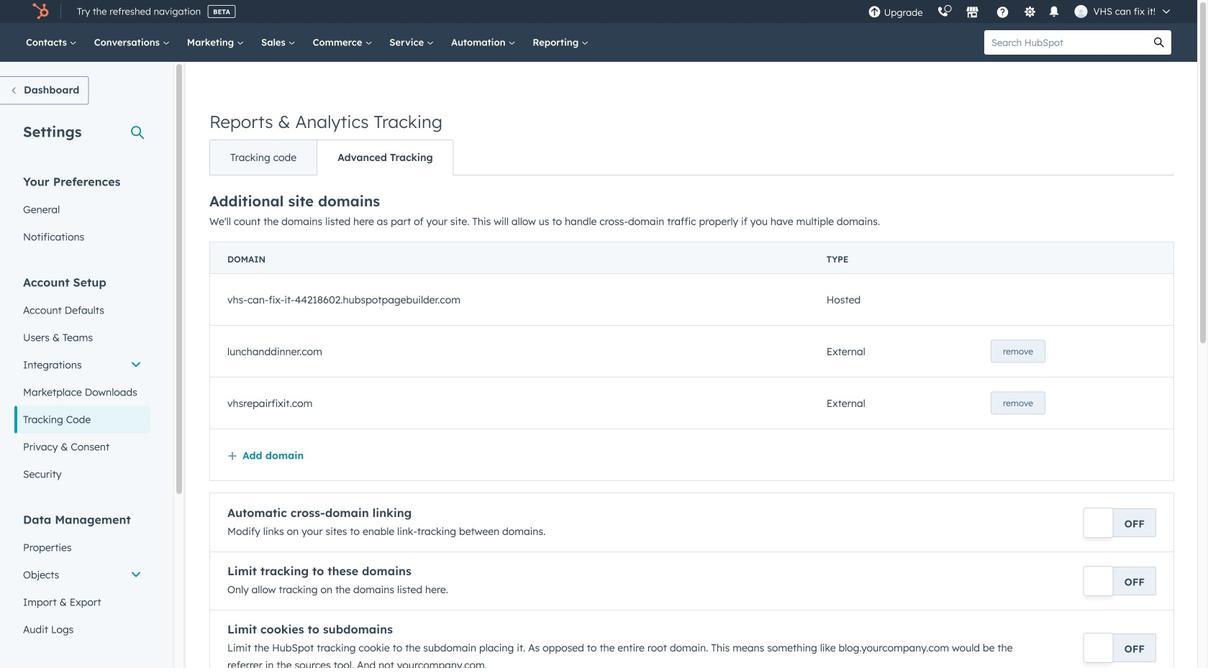 Task type: locate. For each thing, give the bounding box(es) containing it.
menu
[[861, 0, 1180, 23]]

navigation
[[209, 140, 454, 176]]

data management element
[[14, 512, 150, 644]]

account setup element
[[14, 275, 150, 488]]

terry turtle image
[[1075, 5, 1088, 18]]



Task type: vqa. For each thing, say whether or not it's contained in the screenshot.
PAGINATION navigation
no



Task type: describe. For each thing, give the bounding box(es) containing it.
Search HubSpot search field
[[984, 30, 1147, 55]]

marketplaces image
[[966, 6, 979, 19]]

your preferences element
[[14, 174, 150, 251]]



